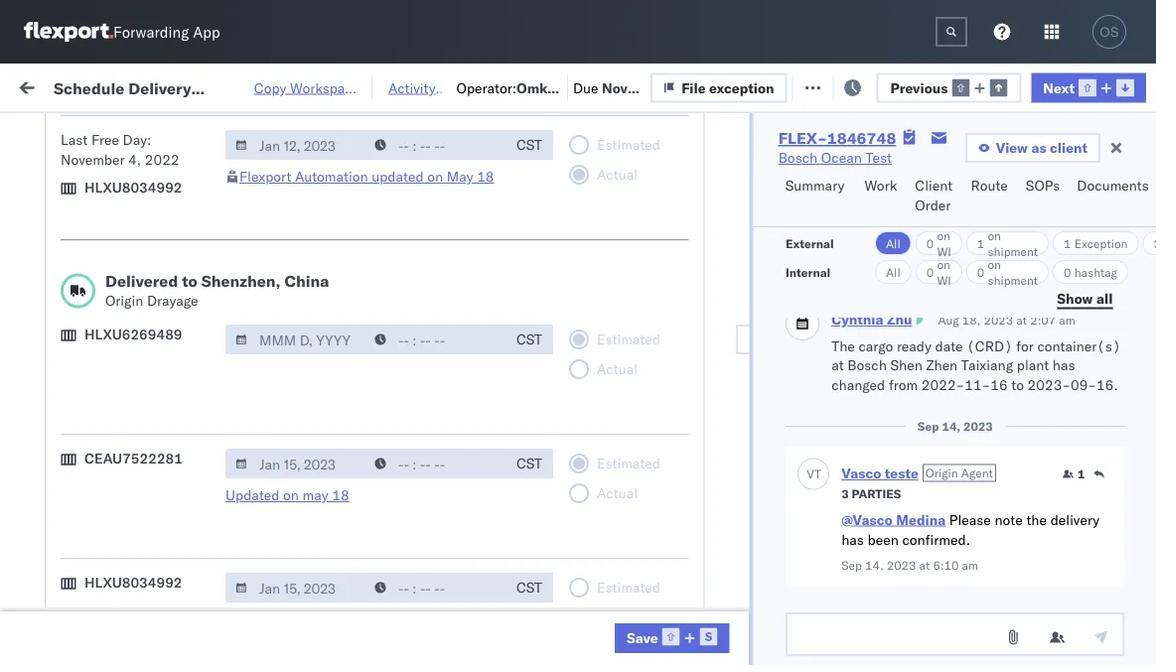 Task type: vqa. For each thing, say whether or not it's contained in the screenshot.
the File
yes



Task type: describe. For each thing, give the bounding box(es) containing it.
flex id button
[[1055, 158, 1157, 178]]

(crd)
[[967, 338, 1013, 355]]

cynthia
[[832, 312, 884, 329]]

name
[[773, 162, 804, 177]]

ca for 4:00 pm pst, dec 23, 2022
[[46, 558, 65, 575]]

wi for 0
[[937, 273, 951, 288]]

vasco teste origin agent
[[841, 465, 993, 483]]

ocean fcl for 6:00 am pst, dec 24, 2022
[[608, 593, 678, 610]]

3 flex-18 from the top
[[1097, 330, 1157, 348]]

aug
[[938, 314, 959, 328]]

confirm delivery link
[[46, 591, 151, 611]]

4, for appointment
[[452, 330, 465, 348]]

show all button
[[1045, 284, 1125, 314]]

1 horizontal spatial exception
[[877, 77, 942, 94]]

ocean fcl for 4:00 pm pst, dec 23, 2022
[[608, 549, 678, 566]]

resize handle column header for the mode button
[[704, 154, 727, 666]]

has inside the cargo ready date (crd) for container(s) at bosch shen zhen taixiang plant has changed from 2022-11-16 to 2023-09-16.
[[1053, 357, 1075, 375]]

message
[[235, 77, 291, 94]]

actions
[[1097, 162, 1138, 177]]

schedule for schedule delivery appointment button related to 11:59 pm pst, dec 13, 2022
[[46, 504, 105, 522]]

at left risk
[[363, 77, 376, 94]]

2 mmm d, yyyy text field from the top
[[226, 449, 367, 479]]

resize handle column header for client name button
[[833, 154, 857, 666]]

los for 11:59 pm pdt, nov 4, 2022
[[187, 276, 210, 293]]

confirmed.
[[902, 531, 971, 549]]

mode
[[608, 162, 639, 177]]

previous button
[[877, 73, 1022, 103]]

from inside the cargo ready date (crd) for container(s) at bosch shen zhen taixiang plant has changed from 2022-11-16 to 2023-09-16.
[[889, 377, 918, 394]]

11:59 for 1st schedule pickup from los angeles, ca button from the bottom of the page
[[320, 462, 359, 479]]

upload customs clearance documents button for flexport demo consignee
[[46, 187, 282, 229]]

0 vertical spatial flexport
[[240, 168, 292, 185]]

documents for bosch ocean test
[[46, 427, 118, 444]]

schedule for fourth schedule pickup from los angeles, ca button from the bottom of the page
[[46, 232, 105, 249]]

13, for schedule pickup from los angeles, ca
[[451, 462, 472, 479]]

please
[[949, 512, 991, 529]]

1 flexport demo consignee from the top
[[737, 199, 900, 217]]

cst for -- : -- -- text field associated with first mmm d, yyyy text field from the top
[[517, 331, 543, 348]]

schedule pickup from los angeles, ca link for fourth schedule pickup from los angeles, ca button from the bottom of the page
[[46, 231, 282, 271]]

for inside the cargo ready date (crd) for container(s) at bosch shen zhen taixiang plant has changed from 2022-11-16 to 2023-09-16.
[[1016, 338, 1034, 355]]

bosch ocean test link
[[779, 148, 892, 168]]

1 on shipment
[[977, 228, 1038, 259]]

consignee inside button
[[867, 162, 924, 177]]

4 schedule pickup from los angeles, ca button from the top
[[46, 450, 282, 491]]

hlxu6269489
[[84, 326, 182, 343]]

updated on may 18 button
[[226, 487, 349, 504]]

on up aug
[[937, 257, 951, 272]]

bookings test consignee
[[867, 637, 1025, 654]]

2 vertical spatial flexport
[[737, 637, 789, 654]]

1 demo from the top
[[793, 199, 830, 217]]

filtered
[[20, 122, 68, 139]]

cst for -- : -- -- text box
[[517, 455, 543, 473]]

next
[[1044, 79, 1075, 96]]

save button
[[615, 624, 730, 654]]

order
[[916, 197, 951, 214]]

ocean fcl for 11:00 pm pst, nov 8, 2022
[[608, 418, 678, 435]]

0 inside 0 on shipment
[[977, 265, 985, 280]]

plant
[[1017, 357, 1049, 375]]

v t
[[807, 467, 821, 482]]

2023-
[[1028, 377, 1071, 394]]

confirm delivery button
[[46, 591, 151, 613]]

pst, for confirm pickup from los angeles, ca
[[379, 549, 409, 566]]

4, inside last free day: november 4, 2022
[[128, 151, 141, 168]]

sops button
[[1019, 168, 1070, 227]]

route button
[[964, 168, 1019, 227]]

appointment for 11:59 pm pdt, nov 4, 2022
[[163, 329, 244, 347]]

flexport automation updated on may 18 button
[[240, 168, 494, 185]]

next button
[[1032, 73, 1147, 103]]

bosch inside the cargo ready date (crd) for container(s) at bosch shen zhen taixiang plant has changed from 2022-11-16 to 2023-09-16.
[[848, 357, 887, 375]]

documents for flexport demo consignee
[[46, 208, 118, 226]]

shenzhen,
[[201, 271, 281, 291]]

updated
[[226, 487, 280, 504]]

11-
[[965, 377, 991, 394]]

angeles, for 11:59 pm pst, dec 13, 2022
[[213, 451, 268, 468]]

flex-1846748
[[779, 128, 897, 148]]

8,
[[451, 418, 463, 435]]

pm for upload customs clearance documents link associated with bosch ocean test
[[362, 418, 384, 435]]

view as client button
[[966, 133, 1101, 163]]

7 fcl from the top
[[653, 637, 678, 654]]

pdt, for schedule delivery appointment
[[387, 330, 419, 348]]

the cargo ready date (crd) for container(s) at bosch shen zhen taixiang plant has changed from 2022-11-16 to 2023-09-16.
[[832, 338, 1121, 394]]

ready
[[151, 123, 186, 138]]

2023 for 18,
[[984, 314, 1013, 328]]

cargo
[[859, 338, 893, 355]]

schedule pickup from los angeles, ca link for 1st schedule pickup from los angeles, ca button from the bottom of the page
[[46, 450, 282, 489]]

11:59 for schedule delivery appointment button related to 11:59 pm pst, dec 13, 2022
[[320, 505, 359, 523]]

from for second schedule pickup from los angeles, ca button from the bottom of the page's schedule pickup from los angeles, ca link
[[155, 363, 184, 381]]

import
[[136, 77, 181, 94]]

schedule delivery appointment button for 11:59 pm pdt, nov 4, 2022
[[46, 328, 244, 350]]

in
[[296, 123, 307, 138]]

0 on wi for 1
[[927, 228, 951, 259]]

customs for flexport
[[94, 188, 150, 206]]

summary button
[[778, 168, 857, 227]]

may
[[447, 168, 474, 185]]

snoozed
[[411, 123, 457, 138]]

ocean fcl for 11:59 pm pst, dec 13, 2022
[[608, 462, 678, 479]]

track
[[474, 77, 506, 94]]

last
[[61, 131, 88, 149]]

upload for bosch
[[46, 407, 91, 424]]

1 horizontal spatial 14,
[[942, 420, 961, 435]]

confirm for confirm pickup from los angeles, ca
[[46, 538, 96, 556]]

cynthia zhu
[[832, 312, 912, 329]]

5 flex-18 from the top
[[1097, 418, 1157, 435]]

client order
[[916, 177, 953, 214]]

schedule for 1st schedule pickup from los angeles, ca button from the bottom of the page
[[46, 451, 105, 468]]

client for client name
[[737, 162, 770, 177]]

message (0)
[[235, 77, 317, 94]]

9 flex-18 from the top
[[1097, 593, 1157, 610]]

schedule for second schedule pickup from los angeles, ca button from the bottom of the page
[[46, 363, 105, 381]]

delivered
[[105, 271, 178, 291]]

pickup for 4:00 pm pst, dec 23, 2022
[[100, 538, 143, 556]]

(0)
[[291, 77, 317, 94]]

upload customs clearance documents link for flexport demo consignee
[[46, 187, 282, 227]]

updated on may 18
[[226, 487, 349, 504]]

2 fcl from the top
[[653, 374, 678, 392]]

angeles, up shenzhen,
[[213, 232, 268, 249]]

origin inside 'vasco teste origin agent'
[[926, 467, 958, 482]]

3 ca from the top
[[46, 383, 65, 401]]

1 exception
[[1064, 236, 1128, 251]]

free
[[91, 131, 119, 149]]

zhu
[[887, 312, 912, 329]]

1 schedule pickup from los angeles, ca from the top
[[46, 232, 268, 269]]

schedule pickup from los angeles, ca link for second schedule pickup from los angeles, ca button from the bottom of the page
[[46, 362, 282, 402]]

internal
[[786, 265, 831, 280]]

0 horizontal spatial file exception
[[682, 79, 775, 96]]

flex
[[1065, 162, 1088, 177]]

dec left the 24,
[[414, 593, 440, 610]]

on down order
[[937, 228, 951, 243]]

from for 1st schedule pickup from los angeles, ca button from the bottom of the page's schedule pickup from los angeles, ca link
[[155, 451, 184, 468]]

1 ca from the top
[[46, 252, 65, 269]]

medina
[[896, 512, 946, 529]]

to inside the delivered to shenzhen, china origin drayage
[[182, 271, 197, 291]]

pm for 1st schedule pickup from los angeles, ca button from the bottom of the page's schedule pickup from los angeles, ca link
[[362, 462, 384, 479]]

4 schedule pickup from los angeles, ca from the top
[[46, 451, 268, 488]]

am
[[354, 593, 377, 610]]

ceau7522281
[[84, 450, 183, 468]]

action
[[1120, 77, 1157, 94]]

show
[[1057, 290, 1093, 307]]

all for internal
[[886, 265, 901, 280]]

status
[[107, 123, 142, 138]]

blocked,
[[243, 123, 293, 138]]

-- : -- -- text field for first mmm d, yyyy text field from the top
[[365, 325, 506, 355]]

date
[[935, 338, 963, 355]]

pst, for schedule delivery appointment
[[387, 505, 418, 523]]

-- : -- -- text field
[[365, 449, 506, 479]]

day:
[[123, 131, 152, 149]]

angeles, down the delivered to shenzhen, china origin drayage on the top left of page
[[213, 363, 268, 381]]

fcl for 11:59 pm pst, dec 13, 2022
[[653, 462, 678, 479]]

from for schedule pickup from los angeles, ca link related to fourth schedule pickup from los angeles, ca button from the bottom of the page
[[155, 232, 184, 249]]

note
[[995, 512, 1023, 529]]

3 schedule pickup from los angeles, ca from the top
[[46, 363, 268, 401]]

2022 inside last free day: november 4, 2022
[[145, 151, 179, 168]]

2 schedule pickup from los angeles, ca from the top
[[46, 276, 268, 313]]

2 hlxu8034992 from the top
[[84, 574, 182, 592]]

cst for first mmm d, yyyy text box from the top of the page -- : -- -- text field
[[517, 136, 543, 154]]

forwarding app link
[[24, 22, 220, 42]]

3
[[841, 487, 849, 502]]

confirm for confirm delivery
[[46, 592, 96, 609]]

dec for schedule delivery appointment
[[421, 505, 447, 523]]

view
[[997, 139, 1029, 157]]

10 flex-18 from the top
[[1097, 637, 1157, 654]]

last free day: november 4, 2022
[[61, 131, 179, 168]]

fcl for 11:59 pm pdt, nov 4, 2022
[[653, 330, 678, 348]]

1 mmm d, yyyy text field from the top
[[226, 130, 367, 160]]

6 flex-18 from the top
[[1097, 462, 1157, 479]]

progress
[[310, 123, 359, 138]]

by:
[[72, 122, 91, 139]]

2 ocean fcl from the top
[[608, 374, 678, 392]]

resize handle column header for consignee button
[[1032, 154, 1055, 666]]

759 at risk
[[334, 77, 403, 94]]

schedule delivery appointment link for 11:59 pm pdt, nov 4, 2022
[[46, 328, 244, 348]]

4 flex-18 from the top
[[1097, 374, 1157, 392]]

11:59 for 2nd schedule pickup from los angeles, ca button from the top of the page
[[320, 287, 359, 304]]

wi for 1
[[937, 244, 951, 259]]

schedule delivery appointment for 11:59 pm pdt, nov 4, 2022
[[46, 329, 244, 347]]

7 ocean fcl from the top
[[608, 637, 678, 654]]

nov for upload customs clearance documents
[[421, 418, 447, 435]]

my work
[[0, 72, 77, 99]]

vasco teste button
[[841, 465, 919, 483]]

deadline
[[320, 162, 371, 177]]

confirm delivery
[[46, 592, 151, 609]]

: for snoozed
[[457, 123, 461, 138]]

batch
[[1077, 77, 1116, 94]]

11:59 pm pst, dec 13, 2022 for schedule pickup from los angeles, ca
[[320, 462, 510, 479]]

schedule delivery appointment link for 11:59 pm pst, dec 13, 2022
[[46, 503, 244, 523]]

resize handle column header for 'deadline' button
[[505, 154, 529, 666]]

on inside 1 on shipment
[[988, 228, 1001, 243]]

1 vertical spatial flexport
[[737, 199, 789, 217]]

container(s)
[[1037, 338, 1121, 355]]

updated
[[372, 168, 424, 185]]



Task type: locate. For each thing, give the bounding box(es) containing it.
1 11:59 from the top
[[320, 287, 359, 304]]

2023 for 14,
[[964, 420, 993, 435]]

mmm d, yyyy text field down china
[[226, 325, 367, 355]]

appointment down drayage on the left of page
[[163, 329, 244, 347]]

1 vertical spatial upload customs clearance documents
[[46, 407, 218, 444]]

1 vertical spatial delivery
[[108, 504, 159, 522]]

2 vertical spatial 2023
[[887, 559, 916, 574]]

batch action button
[[1046, 71, 1157, 101]]

schedule delivery appointment link
[[46, 328, 244, 348], [46, 503, 244, 523]]

5 ca from the top
[[46, 558, 65, 575]]

1 clearance from the top
[[154, 188, 218, 206]]

0 on wi for 0
[[927, 257, 951, 288]]

upload customs clearance documents button up ceau7522281 on the left bottom of page
[[46, 406, 282, 448]]

6 schedule from the top
[[46, 504, 105, 522]]

dec for confirm pickup from los angeles, ca
[[413, 549, 439, 566]]

flex-18
[[1097, 243, 1157, 260], [1097, 287, 1157, 304], [1097, 330, 1157, 348], [1097, 374, 1157, 392], [1097, 418, 1157, 435], [1097, 462, 1157, 479], [1097, 505, 1157, 523], [1097, 549, 1157, 566], [1097, 593, 1157, 610], [1097, 637, 1157, 654]]

14, down the 2022-
[[942, 420, 961, 435]]

1 pdt, from the top
[[387, 287, 419, 304]]

1 upload customs clearance documents link from the top
[[46, 187, 282, 227]]

resize handle column header for workitem button at the top of the page
[[284, 154, 308, 666]]

2 all button from the top
[[875, 260, 912, 284]]

1 horizontal spatial has
[[1053, 357, 1075, 375]]

fcl for 6:00 am pst, dec 24, 2022
[[653, 593, 678, 610]]

mode button
[[598, 158, 708, 178]]

schedule delivery appointment button down drayage on the left of page
[[46, 328, 244, 350]]

delivery for 11:59 pm pst, dec 13, 2022
[[108, 504, 159, 522]]

taixiang
[[961, 357, 1013, 375]]

delivered to shenzhen, china origin drayage
[[105, 271, 329, 310]]

0 vertical spatial customs
[[94, 188, 150, 206]]

1 customs from the top
[[94, 188, 150, 206]]

11:59 pm pdt, nov 4, 2022
[[320, 287, 503, 304], [320, 330, 503, 348]]

exception
[[1075, 236, 1128, 251]]

1 0 on wi from the top
[[927, 228, 951, 259]]

1 vertical spatial all button
[[875, 260, 912, 284]]

angeles, up updated
[[213, 451, 268, 468]]

shipment inside 1 on shipment
[[988, 244, 1038, 259]]

upload customs clearance documents link down workitem button at the top of the page
[[46, 187, 282, 227]]

1 button
[[1062, 467, 1085, 483]]

2 confirm from the top
[[46, 592, 96, 609]]

angeles, down updated
[[205, 538, 260, 556]]

confirm inside confirm pickup from los angeles, ca
[[46, 538, 96, 556]]

:
[[142, 123, 146, 138], [457, 123, 461, 138]]

external
[[786, 236, 834, 251]]

0 vertical spatial nov
[[422, 287, 448, 304]]

0 vertical spatial schedule delivery appointment button
[[46, 328, 244, 350]]

0 vertical spatial schedule delivery appointment link
[[46, 328, 244, 348]]

1 vertical spatial upload customs clearance documents link
[[46, 406, 282, 446]]

summary
[[786, 177, 845, 194]]

1 vertical spatial hlxu8034992
[[84, 574, 182, 592]]

13, down the '8,'
[[451, 462, 472, 479]]

1 vertical spatial 13,
[[451, 505, 472, 523]]

: for status
[[142, 123, 146, 138]]

origin down delivered at top
[[105, 292, 144, 310]]

-- : -- -- text field up the '8,'
[[365, 325, 506, 355]]

work right import
[[185, 77, 219, 94]]

confirm pickup from los angeles, ca button
[[46, 537, 282, 579]]

1 horizontal spatial to
[[1012, 377, 1024, 394]]

0 vertical spatial hlxu8034992
[[84, 179, 182, 196]]

schedule pickup from los angeles, ca up delivered at top
[[46, 232, 268, 269]]

-- : -- -- text field for first mmm d, yyyy text box from the top of the page
[[365, 130, 506, 160]]

schedule delivery appointment up confirm pickup from los angeles, ca
[[46, 504, 244, 522]]

11:00
[[320, 418, 359, 435]]

2 all from the top
[[886, 265, 901, 280]]

upload customs clearance documents link for bosch ocean test
[[46, 406, 282, 446]]

0 horizontal spatial sep
[[841, 559, 862, 574]]

1 horizontal spatial 1
[[1064, 236, 1071, 251]]

on left may
[[283, 487, 299, 504]]

1 vertical spatial schedule delivery appointment button
[[46, 503, 244, 525]]

1 vertical spatial work
[[865, 177, 898, 194]]

0 vertical spatial work
[[185, 77, 219, 94]]

1 horizontal spatial sep
[[918, 420, 939, 435]]

1 vertical spatial appointment
[[163, 504, 244, 522]]

1 vertical spatial 11:59 pm pdt, nov 4, 2022
[[320, 330, 503, 348]]

1 horizontal spatial file exception
[[849, 77, 942, 94]]

customs up ceau7522281 on the left bottom of page
[[94, 407, 150, 424]]

0 vertical spatial delivery
[[108, 329, 159, 347]]

2 clearance from the top
[[154, 407, 218, 424]]

0 vertical spatial -- : -- -- text field
[[365, 130, 506, 160]]

am inside @vasco medina please note the delivery has been confirmed. sep 14, 2023 at 6:10 am
[[962, 559, 979, 574]]

at left the 2:07
[[1017, 314, 1027, 328]]

to
[[182, 271, 197, 291], [1012, 377, 1024, 394]]

0 vertical spatial sep
[[918, 420, 939, 435]]

6 ocean fcl from the top
[[608, 593, 678, 610]]

1 all from the top
[[886, 236, 901, 251]]

customs down workitem button at the top of the page
[[94, 188, 150, 206]]

delivery down drayage on the left of page
[[108, 329, 159, 347]]

from down "shen"
[[889, 377, 918, 394]]

exception up client name
[[710, 79, 775, 96]]

clearance
[[154, 188, 218, 206], [154, 407, 218, 424]]

-- : -- -- text field for first mmm d, yyyy text field from the bottom of the page
[[365, 573, 506, 603]]

1 schedule pickup from los angeles, ca link from the top
[[46, 231, 282, 271]]

3 schedule pickup from los angeles, ca button from the top
[[46, 362, 282, 404]]

status : ready for work, blocked, in progress
[[107, 123, 359, 138]]

1 appointment from the top
[[163, 329, 244, 347]]

09-
[[1071, 377, 1097, 394]]

13, for schedule delivery appointment
[[451, 505, 472, 523]]

for up 'plant'
[[1016, 338, 1034, 355]]

file exception
[[849, 77, 942, 94], [682, 79, 775, 96]]

0 vertical spatial wi
[[937, 244, 951, 259]]

pickup for 11:59 pm pst, dec 13, 2022
[[108, 451, 151, 468]]

from up confirm delivery at the left bottom of page
[[147, 538, 176, 556]]

delivery up confirm pickup from los angeles, ca
[[108, 504, 159, 522]]

1 for exception
[[1064, 236, 1071, 251]]

upload customs clearance documents button for bosch ocean test
[[46, 406, 282, 448]]

1 11:59 pm pst, dec 13, 2022 from the top
[[320, 462, 510, 479]]

operator:
[[457, 79, 517, 96]]

1 hlxu8034992 from the top
[[84, 179, 182, 196]]

2 schedule from the top
[[46, 276, 105, 293]]

0 vertical spatial upload customs clearance documents button
[[46, 187, 282, 229]]

at left 6:10
[[919, 559, 930, 574]]

1 vertical spatial mmm d, yyyy text field
[[226, 573, 367, 603]]

0 vertical spatial to
[[182, 271, 197, 291]]

3 parties button
[[841, 485, 901, 503]]

2 flex-18 from the top
[[1097, 287, 1157, 304]]

schedule pickup from los angeles, ca link for 2nd schedule pickup from los angeles, ca button from the top of the page
[[46, 275, 282, 315]]

appointment
[[163, 329, 244, 347], [163, 504, 244, 522]]

0 vertical spatial all
[[886, 236, 901, 251]]

1 horizontal spatial file
[[849, 77, 874, 94]]

1 vertical spatial am
[[962, 559, 979, 574]]

0 vertical spatial for
[[189, 123, 206, 138]]

all
[[1097, 290, 1113, 307]]

ca for 11:59 pm pdt, nov 4, 2022
[[46, 296, 65, 313]]

schedule pickup from los angeles, ca
[[46, 232, 268, 269], [46, 276, 268, 313], [46, 363, 268, 401], [46, 451, 268, 488]]

2 cst from the top
[[517, 331, 543, 348]]

1 cst from the top
[[517, 136, 543, 154]]

all button up zhu
[[875, 260, 912, 284]]

dec down "11:00 pm pst, nov 8, 2022"
[[421, 462, 447, 479]]

0 vertical spatial appointment
[[163, 329, 244, 347]]

clearance down workitem button at the top of the page
[[154, 188, 218, 206]]

2023 down been
[[887, 559, 916, 574]]

0 vertical spatial documents
[[1078, 177, 1150, 194]]

schedule pickup from los angeles, ca link
[[46, 231, 282, 271], [46, 275, 282, 315], [46, 362, 282, 402], [46, 450, 282, 489]]

flexport down blocked,
[[240, 168, 292, 185]]

4 cst from the top
[[517, 579, 543, 597]]

3 11:59 from the top
[[320, 462, 359, 479]]

0 horizontal spatial client
[[737, 162, 770, 177]]

dec up 23,
[[421, 505, 447, 523]]

cst
[[517, 136, 543, 154], [517, 331, 543, 348], [517, 455, 543, 473], [517, 579, 543, 597]]

angeles, left china
[[213, 276, 268, 293]]

snooze
[[539, 162, 578, 177]]

1 horizontal spatial client
[[916, 177, 953, 194]]

3 schedule pickup from los angeles, ca link from the top
[[46, 362, 282, 402]]

pm for schedule pickup from los angeles, ca link for 2nd schedule pickup from los angeles, ca button from the top of the page
[[362, 287, 384, 304]]

2 13, from the top
[[451, 505, 472, 523]]

client order button
[[908, 168, 964, 227]]

pickup for 11:59 pm pdt, nov 4, 2022
[[108, 276, 151, 293]]

pickup inside confirm pickup from los angeles, ca
[[100, 538, 143, 556]]

2 appointment from the top
[[163, 504, 244, 522]]

0 vertical spatial shipment
[[988, 244, 1038, 259]]

11:59 pm pst, dec 13, 2022 for schedule delivery appointment
[[320, 505, 510, 523]]

workitem
[[22, 162, 74, 177]]

0 vertical spatial flexport demo consignee
[[737, 199, 900, 217]]

0 vertical spatial pdt,
[[387, 287, 419, 304]]

4 resize handle column header from the left
[[704, 154, 727, 666]]

1846748
[[828, 128, 897, 148]]

1 schedule delivery appointment link from the top
[[46, 328, 244, 348]]

save
[[627, 630, 659, 647]]

0 vertical spatial 4,
[[128, 151, 141, 168]]

4,
[[128, 151, 141, 168], [452, 287, 465, 304], [452, 330, 465, 348]]

demo left 'bookings'
[[793, 637, 830, 654]]

ca for 11:59 pm pst, dec 13, 2022
[[46, 471, 65, 488]]

1 vertical spatial schedule delivery appointment
[[46, 504, 244, 522]]

batch action
[[1077, 77, 1157, 94]]

on up aug 18, 2023 at 2:07 am
[[988, 257, 1001, 272]]

pst, up -- : -- -- text box
[[387, 418, 418, 435]]

0 vertical spatial 11:59 pm pst, dec 13, 2022
[[320, 462, 510, 479]]

: left no
[[457, 123, 461, 138]]

1 all button from the top
[[875, 232, 912, 255]]

1 vertical spatial to
[[1012, 377, 1024, 394]]

2 -- : -- -- text field from the top
[[365, 325, 506, 355]]

angeles, inside confirm pickup from los angeles, ca
[[205, 538, 260, 556]]

aug 18, 2023 at 2:07 am
[[938, 314, 1076, 328]]

1 ocean fcl from the top
[[608, 330, 678, 348]]

0 vertical spatial 14,
[[942, 420, 961, 435]]

from for schedule pickup from los angeles, ca link for 2nd schedule pickup from los angeles, ca button from the top of the page
[[155, 276, 184, 293]]

2 demo from the top
[[793, 637, 830, 654]]

0 horizontal spatial 1
[[977, 236, 985, 251]]

schedule pickup from los angeles, ca link up confirm pickup from los angeles, ca link
[[46, 450, 282, 489]]

schedule pickup from los angeles, ca up confirm pickup from los angeles, ca
[[46, 451, 268, 488]]

los for 11:59 pm pst, dec 13, 2022
[[187, 451, 210, 468]]

risk
[[379, 77, 403, 94]]

schedule delivery appointment link down drayage on the left of page
[[46, 328, 244, 348]]

3 -- : -- -- text field from the top
[[365, 573, 506, 603]]

has inside @vasco medina please note the delivery has been confirmed. sep 14, 2023 at 6:10 am
[[841, 531, 864, 549]]

dec left 23,
[[413, 549, 439, 566]]

2 flexport demo consignee from the top
[[737, 637, 900, 654]]

shipment for 0 on shipment
[[988, 273, 1038, 288]]

8 flex-18 from the top
[[1097, 549, 1157, 566]]

1 vertical spatial clearance
[[154, 407, 218, 424]]

1 upload customs clearance documents from the top
[[46, 188, 218, 226]]

0 vertical spatial mmm d, yyyy text field
[[226, 130, 367, 160]]

pst, for upload customs clearance documents
[[387, 418, 418, 435]]

-- : -- -- text field down 23,
[[365, 573, 506, 603]]

all button for internal
[[875, 260, 912, 284]]

angeles, for 11:59 pm pdt, nov 4, 2022
[[213, 276, 268, 293]]

3 fcl from the top
[[653, 418, 678, 435]]

resize handle column header
[[284, 154, 308, 666], [505, 154, 529, 666], [574, 154, 598, 666], [704, 154, 727, 666], [833, 154, 857, 666], [1032, 154, 1055, 666], [1121, 154, 1145, 666]]

5 fcl from the top
[[653, 549, 678, 566]]

ca inside confirm pickup from los angeles, ca
[[46, 558, 65, 575]]

all button for external
[[875, 232, 912, 255]]

os button
[[1087, 9, 1133, 55]]

@vasco medina please note the delivery has been confirmed. sep 14, 2023 at 6:10 am
[[841, 512, 1100, 574]]

5 resize handle column header from the left
[[833, 154, 857, 666]]

1 shipment from the top
[[988, 244, 1038, 259]]

None text field
[[936, 17, 968, 47], [786, 613, 1125, 657], [936, 17, 968, 47], [786, 613, 1125, 657]]

0 on shipment
[[977, 257, 1038, 288]]

delivery
[[108, 329, 159, 347], [108, 504, 159, 522], [100, 592, 151, 609]]

at inside the cargo ready date (crd) for container(s) at bosch shen zhen taixiang plant has changed from 2022-11-16 to 2023-09-16.
[[832, 357, 844, 375]]

3 resize handle column header from the left
[[574, 154, 598, 666]]

on inside 0 on shipment
[[988, 257, 1001, 272]]

schedule pickup from los angeles, ca link up delivered at top
[[46, 231, 282, 271]]

test
[[866, 149, 892, 166], [825, 243, 851, 260], [954, 243, 980, 260], [825, 287, 851, 304], [954, 287, 980, 304], [825, 330, 851, 348], [954, 330, 980, 348], [825, 374, 851, 392], [954, 374, 980, 392], [825, 418, 851, 435], [954, 418, 980, 435], [825, 462, 851, 479], [954, 462, 980, 479], [825, 505, 851, 523], [954, 505, 980, 523], [825, 549, 851, 566], [954, 549, 980, 566], [825, 593, 851, 610], [928, 637, 955, 654]]

on left may on the top of page
[[428, 168, 443, 185]]

import work button
[[128, 64, 227, 108]]

to right 16 on the right of page
[[1012, 377, 1024, 394]]

1 vertical spatial nov
[[422, 330, 448, 348]]

4:00
[[320, 549, 350, 566]]

pm for confirm pickup from los angeles, ca link
[[354, 549, 375, 566]]

3 schedule from the top
[[46, 329, 105, 347]]

mmm d, yyyy text field up automation
[[226, 130, 367, 160]]

schedule pickup from los angeles, ca down hlxu6269489
[[46, 363, 268, 401]]

0 horizontal spatial 14,
[[865, 559, 884, 574]]

flexport down client name
[[737, 199, 789, 217]]

drayage
[[147, 292, 198, 310]]

angeles, for 4:00 pm pst, dec 23, 2022
[[205, 538, 260, 556]]

file
[[849, 77, 874, 94], [682, 79, 706, 96]]

schedule delivery appointment button for 11:59 pm pst, dec 13, 2022
[[46, 503, 244, 525]]

1 upload customs clearance documents button from the top
[[46, 187, 282, 229]]

11:59 for schedule delivery appointment button corresponding to 11:59 pm pdt, nov 4, 2022
[[320, 330, 359, 348]]

1 vertical spatial upload customs clearance documents button
[[46, 406, 282, 448]]

flexport. image
[[24, 22, 113, 42]]

pst, up 6:00 am pst, dec 24, 2022
[[379, 549, 409, 566]]

schedule pickup from los angeles, ca button
[[46, 231, 282, 273], [46, 275, 282, 317], [46, 362, 282, 404], [46, 450, 282, 491]]

pst, for schedule pickup from los angeles, ca
[[387, 462, 418, 479]]

2 horizontal spatial 1
[[1078, 467, 1085, 482]]

0 on wi down order
[[927, 228, 951, 259]]

1 horizontal spatial origin
[[926, 467, 958, 482]]

2 11:59 from the top
[[320, 330, 359, 348]]

0 vertical spatial 13,
[[451, 462, 472, 479]]

1 vertical spatial for
[[1016, 338, 1034, 355]]

automation
[[295, 168, 368, 185]]

1 vertical spatial flexport demo consignee
[[737, 637, 900, 654]]

upload down workitem
[[46, 188, 91, 206]]

0 vertical spatial am
[[1059, 314, 1076, 328]]

from up hlxu6269489
[[155, 276, 184, 293]]

2023 down 11-
[[964, 420, 993, 435]]

1 horizontal spatial for
[[1016, 338, 1034, 355]]

4 ocean fcl from the top
[[608, 462, 678, 479]]

0 on wi up aug
[[927, 257, 951, 288]]

1 vertical spatial 11:59 pm pst, dec 13, 2022
[[320, 505, 510, 523]]

4 fcl from the top
[[653, 462, 678, 479]]

confirm
[[46, 538, 96, 556], [46, 592, 96, 609]]

1 horizontal spatial work
[[865, 177, 898, 194]]

5 ocean fcl from the top
[[608, 549, 678, 566]]

schedule for 2nd schedule pickup from los angeles, ca button from the top of the page
[[46, 276, 105, 293]]

due
[[573, 79, 602, 96]]

4 ca from the top
[[46, 471, 65, 488]]

shipment inside 0 on shipment
[[988, 273, 1038, 288]]

as
[[1032, 139, 1047, 157]]

client up order
[[916, 177, 953, 194]]

0 horizontal spatial :
[[142, 123, 146, 138]]

zhen
[[926, 357, 958, 375]]

flexport automation updated on may 18
[[240, 168, 494, 185]]

1 vertical spatial shipment
[[988, 273, 1038, 288]]

2 shipment from the top
[[988, 273, 1038, 288]]

0 horizontal spatial has
[[841, 531, 864, 549]]

the
[[832, 338, 855, 355]]

2 mmm d, yyyy text field from the top
[[226, 573, 367, 603]]

mmm d, yyyy text field up updated on may 18 button at the bottom left of page
[[226, 449, 367, 479]]

0 vertical spatial schedule delivery appointment
[[46, 329, 244, 347]]

pdt,
[[387, 287, 419, 304], [387, 330, 419, 348]]

1 inside 1 on shipment
[[977, 236, 985, 251]]

fcl
[[653, 330, 678, 348], [653, 374, 678, 392], [653, 418, 678, 435], [653, 462, 678, 479], [653, 549, 678, 566], [653, 593, 678, 610], [653, 637, 678, 654]]

13, up 23,
[[451, 505, 472, 523]]

0
[[927, 236, 934, 251], [927, 265, 934, 280], [977, 265, 985, 280], [1064, 265, 1071, 280]]

0 vertical spatial confirm
[[46, 538, 96, 556]]

at down the "the"
[[832, 357, 844, 375]]

0 horizontal spatial for
[[189, 123, 206, 138]]

upload customs clearance documents down workitem button at the top of the page
[[46, 188, 218, 226]]

sep down '@vasco'
[[841, 559, 862, 574]]

appointment up confirm pickup from los angeles, ca link
[[163, 504, 244, 522]]

1 schedule from the top
[[46, 232, 105, 249]]

to up drayage on the left of page
[[182, 271, 197, 291]]

forwarding app
[[113, 22, 220, 41]]

pm right china
[[362, 287, 384, 304]]

pdt, right china
[[387, 287, 419, 304]]

0 vertical spatial 2023
[[984, 314, 1013, 328]]

1 11:59 pm pdt, nov 4, 2022 from the top
[[320, 287, 503, 304]]

customs for bosch
[[94, 407, 150, 424]]

has up 2023-
[[1053, 357, 1075, 375]]

0 vertical spatial upload customs clearance documents
[[46, 188, 218, 226]]

at inside @vasco medina please note the delivery has been confirmed. sep 14, 2023 at 6:10 am
[[919, 559, 930, 574]]

18,
[[962, 314, 981, 328]]

2023 up the (crd)
[[984, 314, 1013, 328]]

2 ca from the top
[[46, 296, 65, 313]]

vasco
[[841, 465, 881, 483]]

all up zhu
[[886, 265, 901, 280]]

agent
[[961, 467, 993, 482]]

work
[[185, 77, 219, 94], [865, 177, 898, 194]]

documents button
[[1070, 168, 1157, 227]]

schedule pickup from los angeles, ca up hlxu6269489
[[46, 276, 268, 313]]

14, inside @vasco medina please note the delivery has been confirmed. sep 14, 2023 at 6:10 am
[[865, 559, 884, 574]]

origin inside the delivered to shenzhen, china origin drayage
[[105, 292, 144, 310]]

MMM D, YYYY text field
[[226, 325, 367, 355], [226, 573, 367, 603]]

file exception up the 1846748
[[849, 77, 942, 94]]

11:59 pm pst, dec 13, 2022
[[320, 462, 510, 479], [320, 505, 510, 523]]

delivery down confirm pickup from los angeles, ca
[[100, 592, 151, 609]]

2 schedule pickup from los angeles, ca button from the top
[[46, 275, 282, 317]]

sep
[[918, 420, 939, 435], [841, 559, 862, 574]]

0 horizontal spatial work
[[185, 77, 219, 94]]

to inside the cargo ready date (crd) for container(s) at bosch shen zhen taixiang plant has changed from 2022-11-16 to 2023-09-16.
[[1012, 377, 1024, 394]]

2 : from the left
[[457, 123, 461, 138]]

fcl for 4:00 pm pst, dec 23, 2022
[[653, 549, 678, 566]]

Search Work text field
[[520, 71, 737, 101]]

all for external
[[886, 236, 901, 251]]

1 vertical spatial confirm
[[46, 592, 96, 609]]

shipment for 1 on shipment
[[988, 244, 1038, 259]]

os
[[1101, 24, 1120, 39]]

from down hlxu6269489
[[155, 363, 184, 381]]

documents
[[1078, 177, 1150, 194], [46, 208, 118, 226], [46, 427, 118, 444]]

2 vertical spatial delivery
[[100, 592, 151, 609]]

client inside client name button
[[737, 162, 770, 177]]

dec for schedule pickup from los angeles, ca
[[421, 462, 447, 479]]

4, for from
[[452, 287, 465, 304]]

11:59
[[320, 287, 359, 304], [320, 330, 359, 348], [320, 462, 359, 479], [320, 505, 359, 523]]

MMM D, YYYY text field
[[226, 130, 367, 160], [226, 449, 367, 479]]

0 vertical spatial origin
[[105, 292, 144, 310]]

ocean fcl for 11:59 pm pdt, nov 4, 2022
[[608, 330, 678, 348]]

fcl for 11:00 pm pst, nov 8, 2022
[[653, 418, 678, 435]]

pdt, up "11:00 pm pst, nov 8, 2022"
[[387, 330, 419, 348]]

documents inside button
[[1078, 177, 1150, 194]]

1 mmm d, yyyy text field from the top
[[226, 325, 367, 355]]

los for 4:00 pm pst, dec 23, 2022
[[179, 538, 202, 556]]

has down '@vasco'
[[841, 531, 864, 549]]

may
[[303, 487, 329, 504]]

11:59 pm pst, dec 13, 2022 down "11:00 pm pst, nov 8, 2022"
[[320, 462, 510, 479]]

1 -- : -- -- text field from the top
[[365, 130, 506, 160]]

7 resize handle column header from the left
[[1121, 154, 1145, 666]]

schedule delivery appointment button up confirm pickup from los angeles, ca
[[46, 503, 244, 525]]

11:59 pm pdt, nov 4, 2022 for schedule pickup from los angeles, ca
[[320, 287, 503, 304]]

1 schedule pickup from los angeles, ca button from the top
[[46, 231, 282, 273]]

6 fcl from the top
[[653, 593, 678, 610]]

pm up "11:00 pm pst, nov 8, 2022"
[[362, 330, 384, 348]]

omkar
[[517, 79, 562, 96]]

los
[[187, 232, 210, 249], [187, 276, 210, 293], [187, 363, 210, 381], [187, 451, 210, 468], [179, 538, 202, 556]]

1 vertical spatial pdt,
[[387, 330, 419, 348]]

cynthia zhu button
[[832, 312, 912, 329]]

2 resize handle column header from the left
[[505, 154, 529, 666]]

0 horizontal spatial exception
[[710, 79, 775, 96]]

delivery for 11:59 pm pdt, nov 4, 2022
[[108, 329, 159, 347]]

upload customs clearance documents link up ceau7522281 on the left bottom of page
[[46, 406, 282, 446]]

upload customs clearance documents for bosch ocean test
[[46, 407, 218, 444]]

1 13, from the top
[[451, 462, 472, 479]]

pst, right the am
[[380, 593, 410, 610]]

operator: omkar savant
[[457, 79, 562, 116]]

clearance up ceau7522281 on the left bottom of page
[[154, 407, 218, 424]]

schedule pickup from los angeles, ca button up hlxu6269489
[[46, 275, 282, 317]]

1 vertical spatial schedule delivery appointment link
[[46, 503, 244, 523]]

schedule delivery appointment for 11:59 pm pst, dec 13, 2022
[[46, 504, 244, 522]]

file exception button
[[818, 71, 955, 101], [818, 71, 955, 101], [651, 73, 788, 103], [651, 73, 788, 103]]

0 horizontal spatial origin
[[105, 292, 144, 310]]

appointment for 11:59 pm pst, dec 13, 2022
[[163, 504, 244, 522]]

from inside confirm pickup from los angeles, ca
[[147, 538, 176, 556]]

11:59 pm pdt, nov 4, 2022 for schedule delivery appointment
[[320, 330, 503, 348]]

4 schedule from the top
[[46, 363, 105, 381]]

2 upload customs clearance documents from the top
[[46, 407, 218, 444]]

am down show
[[1059, 314, 1076, 328]]

has
[[1053, 357, 1075, 375], [841, 531, 864, 549]]

2 wi from the top
[[937, 273, 951, 288]]

2 upload customs clearance documents link from the top
[[46, 406, 282, 446]]

0 vertical spatial upload
[[46, 188, 91, 206]]

2 schedule delivery appointment link from the top
[[46, 503, 244, 523]]

@vasco
[[841, 512, 893, 529]]

6:00
[[320, 593, 350, 610]]

1 upload from the top
[[46, 188, 91, 206]]

sep 14, 2023
[[918, 420, 993, 435]]

pm down "11:00 pm pst, nov 8, 2022"
[[362, 462, 384, 479]]

exception up the 1846748
[[877, 77, 942, 94]]

upload customs clearance documents for flexport demo consignee
[[46, 188, 218, 226]]

app
[[193, 22, 220, 41]]

sep inside @vasco medina please note the delivery has been confirmed. sep 14, 2023 at 6:10 am
[[841, 559, 862, 574]]

pdt, for schedule pickup from los angeles, ca
[[387, 287, 419, 304]]

1 inside button
[[1078, 467, 1085, 482]]

1 vertical spatial all
[[886, 265, 901, 280]]

24,
[[443, 593, 465, 610]]

consignee
[[867, 162, 924, 177], [834, 199, 900, 217], [834, 637, 900, 654], [958, 637, 1025, 654]]

2 11:59 pm pdt, nov 4, 2022 from the top
[[320, 330, 503, 348]]

client for client order
[[916, 177, 953, 194]]

0 vertical spatial clearance
[[154, 188, 218, 206]]

shipment down route button
[[988, 244, 1038, 259]]

-- : -- -- text field
[[365, 130, 506, 160], [365, 325, 506, 355], [365, 573, 506, 603]]

clearance for flexport
[[154, 188, 218, 206]]

upload customs clearance documents button down workitem button at the top of the page
[[46, 187, 282, 229]]

confirm pickup from los angeles, ca link
[[46, 537, 282, 577]]

los inside confirm pickup from los angeles, ca
[[179, 538, 202, 556]]

0 horizontal spatial file
[[682, 79, 706, 96]]

1 horizontal spatial :
[[457, 123, 461, 138]]

2 pdt, from the top
[[387, 330, 419, 348]]

schedule delivery appointment down drayage on the left of page
[[46, 329, 244, 347]]

1 vertical spatial documents
[[46, 208, 118, 226]]

0 vertical spatial demo
[[793, 199, 830, 217]]

client inside client order button
[[916, 177, 953, 194]]

china
[[285, 271, 329, 291]]

the
[[1027, 512, 1047, 529]]

clearance for bosch
[[154, 407, 218, 424]]

client name button
[[727, 158, 837, 178]]

am right 6:10
[[962, 559, 979, 574]]

schedule delivery appointment link up confirm pickup from los angeles, ca
[[46, 503, 244, 523]]

confirm down confirm pickup from los angeles, ca
[[46, 592, 96, 609]]

7 flex-18 from the top
[[1097, 505, 1157, 523]]

1 fcl from the top
[[653, 330, 678, 348]]

all button down work button
[[875, 232, 912, 255]]

delivery
[[1051, 512, 1100, 529]]

schedule delivery appointment
[[46, 329, 244, 347], [46, 504, 244, 522]]

flexport right save button
[[737, 637, 789, 654]]

import work
[[136, 77, 219, 94]]

1 resize handle column header from the left
[[284, 154, 308, 666]]

1 vertical spatial -- : -- -- text field
[[365, 325, 506, 355]]

2 schedule delivery appointment from the top
[[46, 504, 244, 522]]

1 left exception
[[1064, 236, 1071, 251]]

2 vertical spatial -- : -- -- text field
[[365, 573, 506, 603]]

3 ocean fcl from the top
[[608, 418, 678, 435]]

1 up 0 on shipment
[[977, 236, 985, 251]]

2 vertical spatial nov
[[421, 418, 447, 435]]

on right the 205
[[455, 77, 471, 94]]

6 resize handle column header from the left
[[1032, 154, 1055, 666]]

schedule for schedule delivery appointment button corresponding to 11:59 pm pdt, nov 4, 2022
[[46, 329, 105, 347]]

: left ready
[[142, 123, 146, 138]]

ocean fcl
[[608, 330, 678, 348], [608, 374, 678, 392], [608, 418, 678, 435], [608, 462, 678, 479], [608, 549, 678, 566], [608, 593, 678, 610], [608, 637, 678, 654]]

upload for flexport
[[46, 188, 91, 206]]

1 for on
[[977, 236, 985, 251]]

1 vertical spatial origin
[[926, 467, 958, 482]]

2 0 on wi from the top
[[927, 257, 951, 288]]

1 vertical spatial has
[[841, 531, 864, 549]]

2 upload customs clearance documents button from the top
[[46, 406, 282, 448]]

1 vertical spatial 14,
[[865, 559, 884, 574]]

1 confirm from the top
[[46, 538, 96, 556]]

wi down order
[[937, 244, 951, 259]]

0 vertical spatial 11:59 pm pdt, nov 4, 2022
[[320, 287, 503, 304]]

2 vertical spatial documents
[[46, 427, 118, 444]]

2 upload from the top
[[46, 407, 91, 424]]

1 horizontal spatial am
[[1059, 314, 1076, 328]]

0 horizontal spatial to
[[182, 271, 197, 291]]

0 horizontal spatial am
[[962, 559, 979, 574]]

0 vertical spatial mmm d, yyyy text field
[[226, 325, 367, 355]]

4 11:59 from the top
[[320, 505, 359, 523]]

pm up the 4:00 pm pst, dec 23, 2022
[[362, 505, 384, 523]]

-- : -- -- text field up may on the top of page
[[365, 130, 506, 160]]

1 flex-18 from the top
[[1097, 243, 1157, 260]]

nov for schedule pickup from los angeles, ca
[[422, 287, 448, 304]]

2023 inside @vasco medina please note the delivery has been confirmed. sep 14, 2023 at 6:10 am
[[887, 559, 916, 574]]

t
[[815, 467, 821, 482]]

from for confirm pickup from los angeles, ca link
[[147, 538, 176, 556]]

2 schedule delivery appointment button from the top
[[46, 503, 244, 525]]



